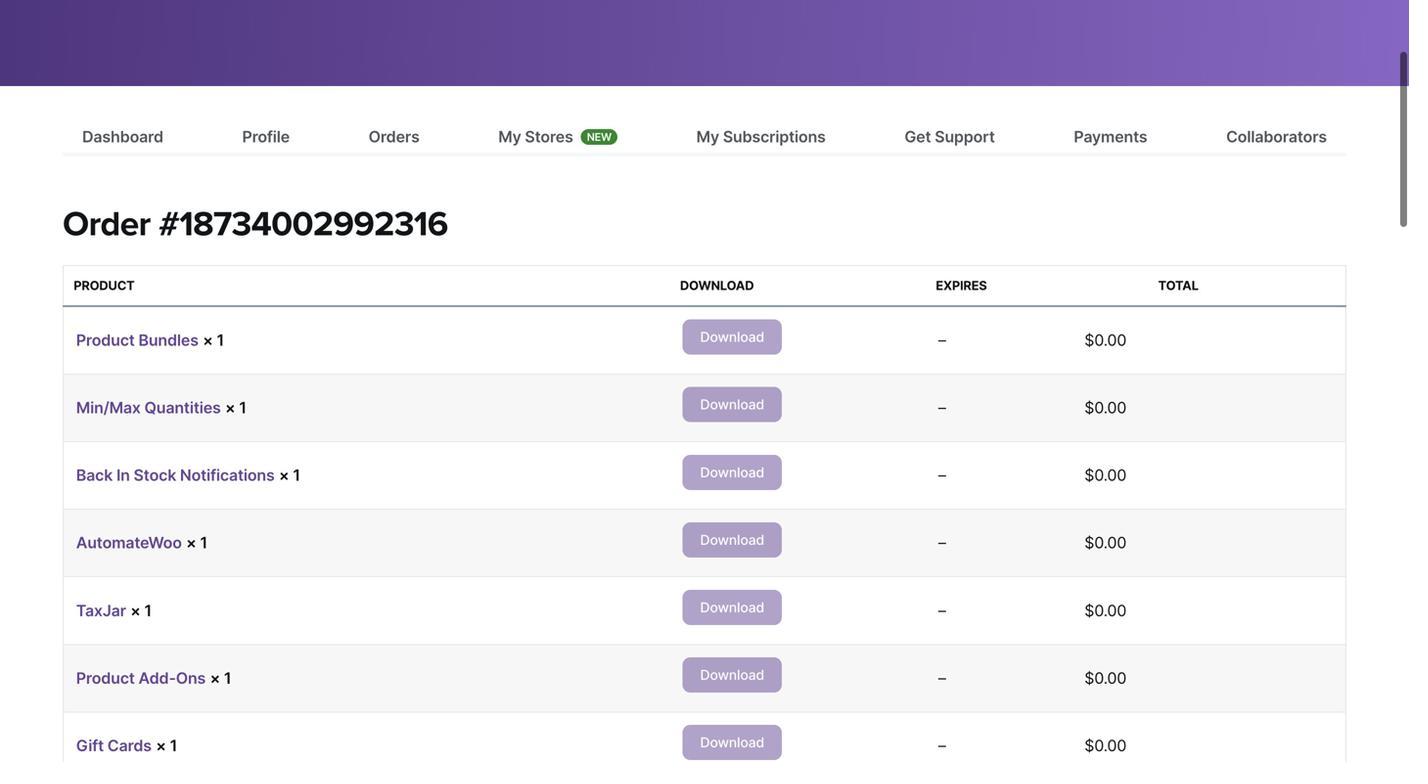 Task type: describe. For each thing, give the bounding box(es) containing it.
download for product add-ons × 1
[[700, 667, 765, 684]]

download for back in stock notifications × 1
[[700, 464, 765, 481]]

– for automatewoo × 1
[[939, 534, 946, 553]]

orders link
[[349, 125, 439, 153]]

taxjar link
[[76, 601, 126, 620]]

download button for taxjar × 1
[[683, 590, 782, 625]]

payments
[[1074, 127, 1148, 147]]

taxjar × 1
[[76, 601, 152, 620]]

back in stock notifications × 1
[[76, 466, 300, 485]]

get
[[905, 127, 931, 147]]

#18734002992316
[[159, 204, 448, 245]]

download for automatewoo × 1
[[700, 532, 765, 549]]

download button for product bundles × 1
[[683, 320, 782, 355]]

× 1 right bundles
[[203, 331, 224, 350]]

$ 0.00 for taxjar × 1
[[1085, 601, 1127, 620]]

order
[[63, 204, 150, 245]]

– for min/max quantities × 1
[[939, 398, 946, 417]]

product for product bundles × 1
[[76, 331, 135, 350]]

in
[[116, 466, 130, 485]]

payments link
[[1055, 125, 1167, 153]]

× 1 right cards
[[156, 737, 177, 756]]

0.00 for automatewoo × 1
[[1095, 534, 1127, 553]]

taxjar
[[76, 601, 126, 620]]

my for my stores
[[498, 127, 521, 147]]

min/max quantities link
[[76, 398, 221, 417]]

0.00 for gift cards × 1
[[1095, 737, 1127, 756]]

stock
[[134, 466, 176, 485]]

download for product bundles × 1
[[700, 329, 765, 346]]

get support link
[[885, 125, 1015, 153]]

0.00 for product bundles × 1
[[1095, 331, 1127, 350]]

min/max
[[76, 398, 141, 417]]

gift cards link
[[76, 737, 152, 756]]

download button for automatewoo × 1
[[683, 523, 782, 558]]

download button for min/max quantities × 1
[[683, 387, 782, 423]]

my for my subscriptions
[[697, 127, 719, 147]]

$ 0.00 for product bundles × 1
[[1085, 331, 1127, 350]]

total
[[1159, 278, 1199, 293]]

$ 0.00 for min/max quantities × 1
[[1085, 398, 1127, 417]]

profile link
[[223, 125, 309, 153]]

back in stock notifications link
[[76, 466, 275, 485]]

× 1 right automatewoo
[[186, 534, 208, 553]]

– for product add-ons × 1
[[939, 669, 946, 688]]

0.00 for back in stock notifications × 1
[[1095, 466, 1127, 485]]

$ for product bundles × 1
[[1085, 331, 1095, 350]]

min/max quantities × 1
[[76, 398, 247, 417]]

subscriptions
[[723, 127, 826, 147]]

0.00 for taxjar × 1
[[1095, 601, 1127, 620]]

expires
[[936, 278, 987, 293]]

cards
[[107, 737, 152, 756]]

quantities
[[144, 398, 221, 417]]

add-
[[139, 669, 176, 688]]

× 1 right notifications
[[279, 466, 300, 485]]

download for taxjar × 1
[[700, 600, 765, 616]]

back
[[76, 466, 113, 485]]

product for product add-ons × 1
[[76, 669, 135, 688]]

download for min/max quantities × 1
[[700, 397, 765, 413]]

$ for min/max quantities × 1
[[1085, 398, 1095, 417]]

notifications
[[180, 466, 275, 485]]



Task type: vqa. For each thing, say whether or not it's contained in the screenshot.
GRAVATAR IMAGE
no



Task type: locate. For each thing, give the bounding box(es) containing it.
1 download button from the top
[[683, 320, 782, 355]]

7 download button from the top
[[683, 726, 782, 761]]

– for taxjar × 1
[[939, 601, 946, 620]]

– for gift cards × 1
[[939, 737, 946, 756]]

2 $ 0.00 from the top
[[1085, 398, 1127, 417]]

7 $ from the top
[[1085, 737, 1095, 756]]

× 1 right 'quantities'
[[225, 398, 247, 417]]

product bundles × 1
[[76, 331, 224, 350]]

2 vertical spatial product
[[76, 669, 135, 688]]

3 $ from the top
[[1085, 466, 1095, 485]]

gift
[[76, 737, 104, 756]]

download button for back in stock notifications × 1
[[683, 455, 782, 490]]

my left subscriptions at right
[[697, 127, 719, 147]]

$ 0.00
[[1085, 331, 1127, 350], [1085, 398, 1127, 417], [1085, 466, 1127, 485], [1085, 534, 1127, 553], [1085, 601, 1127, 620], [1085, 669, 1127, 688], [1085, 737, 1127, 756]]

2 0.00 from the top
[[1095, 398, 1127, 417]]

$ 0.00 for gift cards × 1
[[1085, 737, 1127, 756]]

5 $ 0.00 from the top
[[1085, 601, 1127, 620]]

–
[[939, 331, 946, 350], [939, 398, 946, 417], [939, 466, 946, 485], [939, 534, 946, 553], [939, 601, 946, 620], [939, 669, 946, 688], [939, 737, 946, 756]]

automatewoo
[[76, 534, 182, 553]]

$ 0.00 for automatewoo × 1
[[1085, 534, 1127, 553]]

stores
[[525, 127, 573, 147]]

6 – from the top
[[939, 669, 946, 688]]

1 vertical spatial product
[[76, 331, 135, 350]]

× 1 right ons
[[210, 669, 231, 688]]

7 0.00 from the top
[[1095, 737, 1127, 756]]

3 – from the top
[[939, 466, 946, 485]]

0 horizontal spatial my
[[498, 127, 521, 147]]

product for product
[[74, 278, 135, 293]]

6 $ 0.00 from the top
[[1085, 669, 1127, 688]]

2 $ from the top
[[1085, 398, 1095, 417]]

– for back in stock notifications × 1
[[939, 466, 946, 485]]

$
[[1085, 331, 1095, 350], [1085, 398, 1095, 417], [1085, 466, 1095, 485], [1085, 534, 1095, 553], [1085, 601, 1095, 620], [1085, 669, 1095, 688], [1085, 737, 1095, 756]]

5 0.00 from the top
[[1095, 601, 1127, 620]]

product add-ons link
[[76, 669, 206, 688]]

1 0.00 from the top
[[1095, 331, 1127, 350]]

7 $ 0.00 from the top
[[1085, 737, 1127, 756]]

$ 0.00 for back in stock notifications × 1
[[1085, 466, 1127, 485]]

$ for taxjar × 1
[[1085, 601, 1095, 620]]

product left bundles
[[76, 331, 135, 350]]

download button for gift cards × 1
[[683, 726, 782, 761]]

1 my from the left
[[498, 127, 521, 147]]

1 – from the top
[[939, 331, 946, 350]]

support
[[935, 127, 995, 147]]

$ for product add-ons × 1
[[1085, 669, 1095, 688]]

bundles
[[139, 331, 199, 350]]

new
[[587, 131, 612, 144]]

4 – from the top
[[939, 534, 946, 553]]

my stores
[[498, 127, 573, 147]]

$ 0.00 for product add-ons × 1
[[1085, 669, 1127, 688]]

download for gift cards × 1
[[700, 735, 765, 751]]

product left "add-"
[[76, 669, 135, 688]]

profile
[[242, 127, 290, 147]]

download button for product add-ons × 1
[[683, 658, 782, 693]]

7 – from the top
[[939, 737, 946, 756]]

get support
[[905, 127, 995, 147]]

my
[[498, 127, 521, 147], [697, 127, 719, 147]]

0.00
[[1095, 331, 1127, 350], [1095, 398, 1127, 417], [1095, 466, 1127, 485], [1095, 534, 1127, 553], [1095, 601, 1127, 620], [1095, 669, 1127, 688], [1095, 737, 1127, 756]]

5 – from the top
[[939, 601, 946, 620]]

5 download button from the top
[[683, 590, 782, 625]]

3 $ 0.00 from the top
[[1085, 466, 1127, 485]]

3 download button from the top
[[683, 455, 782, 490]]

2 my from the left
[[697, 127, 719, 147]]

automatewoo × 1
[[76, 534, 208, 553]]

collaborators
[[1227, 127, 1327, 147]]

gift cards × 1
[[76, 737, 177, 756]]

4 $ from the top
[[1085, 534, 1095, 553]]

my subscriptions link
[[677, 125, 846, 153]]

product
[[74, 278, 135, 293], [76, 331, 135, 350], [76, 669, 135, 688]]

1 $ 0.00 from the top
[[1085, 331, 1127, 350]]

– for product bundles × 1
[[939, 331, 946, 350]]

$ for automatewoo × 1
[[1085, 534, 1095, 553]]

0.00 for product add-ons × 1
[[1095, 669, 1127, 688]]

dashboard link
[[63, 125, 183, 153]]

download button
[[683, 320, 782, 355], [683, 387, 782, 423], [683, 455, 782, 490], [683, 523, 782, 558], [683, 590, 782, 625], [683, 658, 782, 693], [683, 726, 782, 761]]

download
[[680, 278, 754, 293], [700, 329, 765, 346], [700, 397, 765, 413], [700, 464, 765, 481], [700, 532, 765, 549], [700, 600, 765, 616], [700, 667, 765, 684], [700, 735, 765, 751]]

product down order
[[74, 278, 135, 293]]

6 0.00 from the top
[[1095, 669, 1127, 688]]

4 download button from the top
[[683, 523, 782, 558]]

4 0.00 from the top
[[1095, 534, 1127, 553]]

6 download button from the top
[[683, 658, 782, 693]]

automatewoo link
[[76, 534, 182, 553]]

my subscriptions
[[697, 127, 826, 147]]

order #18734002992316
[[63, 204, 448, 245]]

× 1 right the taxjar
[[130, 601, 152, 620]]

ons
[[176, 669, 206, 688]]

product add-ons × 1
[[76, 669, 231, 688]]

product bundles link
[[76, 331, 199, 350]]

× 1
[[203, 331, 224, 350], [225, 398, 247, 417], [279, 466, 300, 485], [186, 534, 208, 553], [130, 601, 152, 620], [210, 669, 231, 688], [156, 737, 177, 756]]

1 horizontal spatial my
[[697, 127, 719, 147]]

2 download button from the top
[[683, 387, 782, 423]]

my left 'stores'
[[498, 127, 521, 147]]

5 $ from the top
[[1085, 601, 1095, 620]]

0.00 for min/max quantities × 1
[[1095, 398, 1127, 417]]

1 $ from the top
[[1085, 331, 1095, 350]]

2 – from the top
[[939, 398, 946, 417]]

dashboard
[[82, 127, 163, 147]]

4 $ 0.00 from the top
[[1085, 534, 1127, 553]]

3 0.00 from the top
[[1095, 466, 1127, 485]]

$ for gift cards × 1
[[1085, 737, 1095, 756]]

collaborators link
[[1207, 125, 1347, 153]]

$ for back in stock notifications × 1
[[1085, 466, 1095, 485]]

6 $ from the top
[[1085, 669, 1095, 688]]

0 vertical spatial product
[[74, 278, 135, 293]]

orders
[[369, 127, 420, 147]]



